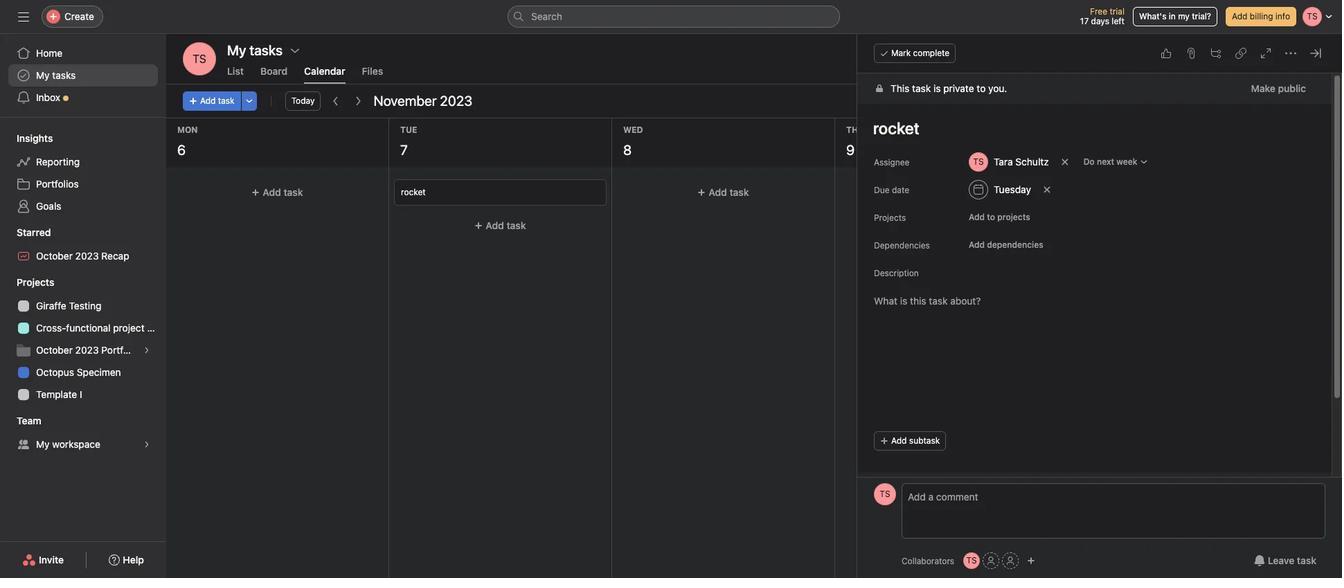 Task type: locate. For each thing, give the bounding box(es) containing it.
0 horizontal spatial to
[[977, 82, 986, 94]]

invite
[[39, 554, 64, 566]]

2023 inside projects element
[[75, 344, 99, 356]]

1 vertical spatial ts
[[880, 489, 890, 499]]

complete
[[913, 48, 950, 58]]

portfolios link
[[8, 173, 158, 195]]

more actions for this task image
[[1285, 48, 1296, 59]]

you.
[[988, 82, 1007, 94]]

mon 6
[[177, 125, 198, 158]]

2023 right november
[[440, 93, 472, 109]]

project
[[113, 322, 145, 334]]

what's in my trial? button
[[1133, 7, 1217, 26]]

7
[[400, 142, 408, 158]]

0 horizontal spatial projects
[[17, 276, 54, 288]]

cross-
[[36, 322, 66, 334]]

rocket
[[401, 187, 426, 197]]

starred
[[17, 226, 51, 238]]

thu
[[846, 125, 865, 135]]

2 horizontal spatial ts
[[966, 555, 977, 566]]

0 vertical spatial ts
[[193, 53, 206, 65]]

task
[[912, 82, 931, 94], [218, 96, 234, 106], [284, 186, 303, 198], [730, 186, 749, 198], [952, 186, 972, 198], [507, 220, 526, 231], [1297, 555, 1316, 566]]

november
[[374, 93, 437, 109]]

mon
[[177, 125, 198, 135]]

0 vertical spatial projects
[[874, 213, 906, 223]]

1 vertical spatial 2023
[[75, 250, 99, 262]]

search button
[[508, 6, 840, 28]]

1 vertical spatial october
[[36, 344, 73, 356]]

1 vertical spatial to
[[987, 212, 995, 222]]

0 vertical spatial to
[[977, 82, 986, 94]]

calendar
[[304, 65, 345, 77]]

to
[[977, 82, 986, 94], [987, 212, 995, 222]]

my inside teams element
[[36, 438, 50, 450]]

week
[[1116, 156, 1137, 167]]

subtask
[[909, 436, 940, 446]]

1 vertical spatial projects
[[17, 276, 54, 288]]

to left projects
[[987, 212, 995, 222]]

do
[[1084, 156, 1095, 167]]

free trial 17 days left
[[1080, 6, 1125, 26]]

goals link
[[8, 195, 158, 217]]

octopus specimen link
[[8, 361, 158, 384]]

1 vertical spatial my
[[36, 438, 50, 450]]

insights element
[[0, 126, 166, 220]]

full screen image
[[1260, 48, 1271, 59]]

my down team
[[36, 438, 50, 450]]

projects button
[[0, 276, 54, 289]]

ts button
[[183, 42, 216, 75], [874, 483, 896, 506], [963, 553, 980, 569]]

main content
[[857, 73, 1332, 572]]

2 my from the top
[[36, 438, 50, 450]]

2023 left recap
[[75, 250, 99, 262]]

november 2023
[[374, 93, 472, 109]]

due date
[[874, 185, 909, 195]]

ts button left list on the top of the page
[[183, 42, 216, 75]]

private
[[943, 82, 974, 94]]

projects inside rocket dialog
[[874, 213, 906, 223]]

0 vertical spatial my
[[36, 69, 50, 81]]

projects down due date
[[874, 213, 906, 223]]

projects
[[874, 213, 906, 223], [17, 276, 54, 288]]

show options image
[[290, 45, 301, 56]]

1 horizontal spatial ts button
[[874, 483, 896, 506]]

list link
[[227, 65, 244, 84]]

add task
[[200, 96, 234, 106], [263, 186, 303, 198], [709, 186, 749, 198], [932, 186, 972, 198], [486, 220, 526, 231]]

search list box
[[508, 6, 840, 28]]

1 vertical spatial ts button
[[874, 483, 896, 506]]

october for october 2023 recap
[[36, 250, 73, 262]]

1 horizontal spatial projects
[[874, 213, 906, 223]]

my for my workspace
[[36, 438, 50, 450]]

ts left list on the top of the page
[[193, 53, 206, 65]]

2023
[[440, 93, 472, 109], [75, 250, 99, 262], [75, 344, 99, 356]]

0 horizontal spatial ts button
[[183, 42, 216, 75]]

my inside global element
[[36, 69, 50, 81]]

october inside 'link'
[[36, 250, 73, 262]]

2 october from the top
[[36, 344, 73, 356]]

tue 7
[[400, 125, 417, 158]]

ts
[[193, 53, 206, 65], [880, 489, 890, 499], [966, 555, 977, 566]]

teams element
[[0, 409, 166, 458]]

next week image
[[353, 96, 364, 107]]

octopus specimen
[[36, 366, 121, 378]]

collaborators
[[902, 556, 954, 566]]

goals
[[36, 200, 61, 212]]

october down 'starred'
[[36, 250, 73, 262]]

starred element
[[0, 220, 166, 270]]

to left you.
[[977, 82, 986, 94]]

tara schultz button
[[963, 150, 1055, 175]]

ts down add subtask button
[[880, 489, 890, 499]]

october
[[36, 250, 73, 262], [36, 344, 73, 356]]

tue
[[400, 125, 417, 135]]

giraffe
[[36, 300, 66, 312]]

help
[[123, 554, 144, 566]]

home link
[[8, 42, 158, 64]]

projects up giraffe
[[17, 276, 54, 288]]

my left tasks
[[36, 69, 50, 81]]

board
[[260, 65, 287, 77]]

create button
[[42, 6, 103, 28]]

ts button down add subtask button
[[874, 483, 896, 506]]

ts right collaborators
[[966, 555, 977, 566]]

add task button
[[183, 91, 241, 111], [172, 180, 383, 205], [618, 180, 829, 205], [841, 180, 1052, 205], [395, 213, 606, 238]]

mark complete button
[[874, 44, 956, 63]]

october up the octopus
[[36, 344, 73, 356]]

this
[[891, 82, 909, 94]]

12
[[1317, 142, 1331, 158]]

insights
[[17, 132, 53, 144]]

do next week
[[1084, 156, 1137, 167]]

inbox
[[36, 91, 60, 103]]

projects element
[[0, 270, 166, 409]]

2 vertical spatial 2023
[[75, 344, 99, 356]]

main content containing this task is private to you.
[[857, 73, 1332, 572]]

2023 for october 2023 recap
[[75, 250, 99, 262]]

thu 9
[[846, 125, 865, 158]]

ts button right collaborators
[[963, 553, 980, 569]]

search
[[531, 10, 562, 22]]

add subtask image
[[1210, 48, 1222, 59]]

0 vertical spatial october
[[36, 250, 73, 262]]

0 vertical spatial 2023
[[440, 93, 472, 109]]

17
[[1080, 16, 1089, 26]]

left
[[1112, 16, 1125, 26]]

2023 inside 'link'
[[75, 250, 99, 262]]

i
[[80, 388, 82, 400]]

1 october from the top
[[36, 250, 73, 262]]

2023 down cross-functional project plan link
[[75, 344, 99, 356]]

add dependencies button
[[963, 235, 1050, 255]]

mark complete
[[891, 48, 950, 58]]

tara schultz
[[994, 156, 1049, 168]]

1 horizontal spatial to
[[987, 212, 995, 222]]

see details, my workspace image
[[143, 440, 151, 449]]

starred button
[[0, 226, 51, 240]]

due
[[874, 185, 890, 195]]

my
[[36, 69, 50, 81], [36, 438, 50, 450]]

more actions image
[[245, 97, 253, 105]]

add or remove collaborators image
[[1027, 557, 1035, 565]]

1 my from the top
[[36, 69, 50, 81]]

task inside button
[[1297, 555, 1316, 566]]

main content inside rocket dialog
[[857, 73, 1332, 572]]

2 horizontal spatial ts button
[[963, 553, 980, 569]]

add billing info
[[1232, 11, 1290, 21]]

october inside projects element
[[36, 344, 73, 356]]



Task type: describe. For each thing, give the bounding box(es) containing it.
template
[[36, 388, 77, 400]]

public
[[1278, 82, 1306, 94]]

template i
[[36, 388, 82, 400]]

my tasks
[[227, 42, 283, 58]]

days
[[1091, 16, 1109, 26]]

2 vertical spatial ts button
[[963, 553, 980, 569]]

reporting
[[36, 156, 80, 168]]

my
[[1178, 11, 1190, 21]]

date
[[892, 185, 909, 195]]

my workspace link
[[8, 433, 158, 456]]

projects inside dropdown button
[[17, 276, 54, 288]]

files
[[362, 65, 383, 77]]

list
[[227, 65, 244, 77]]

team
[[17, 415, 41, 427]]

giraffe testing link
[[8, 295, 158, 317]]

what's
[[1139, 11, 1166, 21]]

make
[[1251, 82, 1275, 94]]

add subtask button
[[874, 431, 946, 451]]

add subtask
[[891, 436, 940, 446]]

my workspace
[[36, 438, 100, 450]]

tuesday button
[[963, 177, 1037, 202]]

previous week image
[[331, 96, 342, 107]]

remove assignee image
[[1061, 158, 1069, 166]]

see details, october 2023 portfolio image
[[143, 346, 151, 355]]

0 likes. click to like this task image
[[1161, 48, 1172, 59]]

rocket dialog
[[857, 34, 1342, 578]]

6
[[177, 142, 186, 158]]

add to projects button
[[963, 208, 1036, 227]]

attachments: add a file to this task, rocket image
[[1186, 48, 1197, 59]]

recap
[[101, 250, 129, 262]]

insights button
[[0, 132, 53, 145]]

help button
[[100, 548, 153, 573]]

dependencies
[[874, 240, 930, 251]]

board link
[[260, 65, 287, 84]]

clear due date image
[[1043, 186, 1051, 194]]

in
[[1169, 11, 1176, 21]]

wed
[[623, 125, 643, 135]]

billing
[[1250, 11, 1273, 21]]

add inside button
[[969, 240, 985, 250]]

1 horizontal spatial ts
[[880, 489, 890, 499]]

invite button
[[13, 548, 73, 573]]

dependencies
[[987, 240, 1043, 250]]

8
[[623, 142, 632, 158]]

copy task link image
[[1235, 48, 1246, 59]]

add inside button
[[1232, 11, 1247, 21]]

specimen
[[77, 366, 121, 378]]

files link
[[362, 65, 383, 84]]

hide sidebar image
[[18, 11, 29, 22]]

october 2023 portfolio
[[36, 344, 139, 356]]

is
[[933, 82, 941, 94]]

home
[[36, 47, 62, 59]]

leave task button
[[1245, 548, 1325, 573]]

today
[[291, 96, 315, 106]]

0 horizontal spatial ts
[[193, 53, 206, 65]]

add dependencies
[[969, 240, 1043, 250]]

this task is private to you.
[[891, 82, 1007, 94]]

close details image
[[1310, 48, 1321, 59]]

tara
[[994, 156, 1013, 168]]

add to projects
[[969, 212, 1030, 222]]

october 2023 recap
[[36, 250, 129, 262]]

9
[[846, 142, 855, 158]]

trial
[[1110, 6, 1125, 17]]

leave task
[[1268, 555, 1316, 566]]

2023 for november 2023
[[440, 93, 472, 109]]

do next week button
[[1077, 152, 1155, 172]]

mark
[[891, 48, 911, 58]]

Task Name text field
[[864, 112, 1315, 144]]

wed 8
[[623, 125, 643, 158]]

portfolios
[[36, 178, 79, 190]]

2 vertical spatial ts
[[966, 555, 977, 566]]

schultz
[[1015, 156, 1049, 168]]

cross-functional project plan
[[36, 322, 166, 334]]

task inside main content
[[912, 82, 931, 94]]

tasks
[[52, 69, 76, 81]]

october for october 2023 portfolio
[[36, 344, 73, 356]]

create
[[64, 10, 94, 22]]

make public button
[[1242, 76, 1315, 101]]

portfolio
[[101, 344, 139, 356]]

my tasks link
[[8, 64, 158, 87]]

my tasks
[[36, 69, 76, 81]]

testing
[[69, 300, 101, 312]]

my for my tasks
[[36, 69, 50, 81]]

trial?
[[1192, 11, 1211, 21]]

sun
[[1317, 125, 1335, 135]]

tuesday
[[994, 184, 1031, 195]]

make public
[[1251, 82, 1306, 94]]

0 vertical spatial ts button
[[183, 42, 216, 75]]

global element
[[0, 34, 166, 117]]

projects
[[997, 212, 1030, 222]]

leave
[[1268, 555, 1294, 566]]

calendar link
[[304, 65, 345, 84]]

info
[[1275, 11, 1290, 21]]

giraffe testing
[[36, 300, 101, 312]]

2023 for october 2023 portfolio
[[75, 344, 99, 356]]

assignee
[[874, 157, 909, 168]]

sun 12
[[1317, 125, 1335, 158]]

today button
[[285, 91, 321, 111]]

to inside add to projects button
[[987, 212, 995, 222]]



Task type: vqa. For each thing, say whether or not it's contained in the screenshot.
you
no



